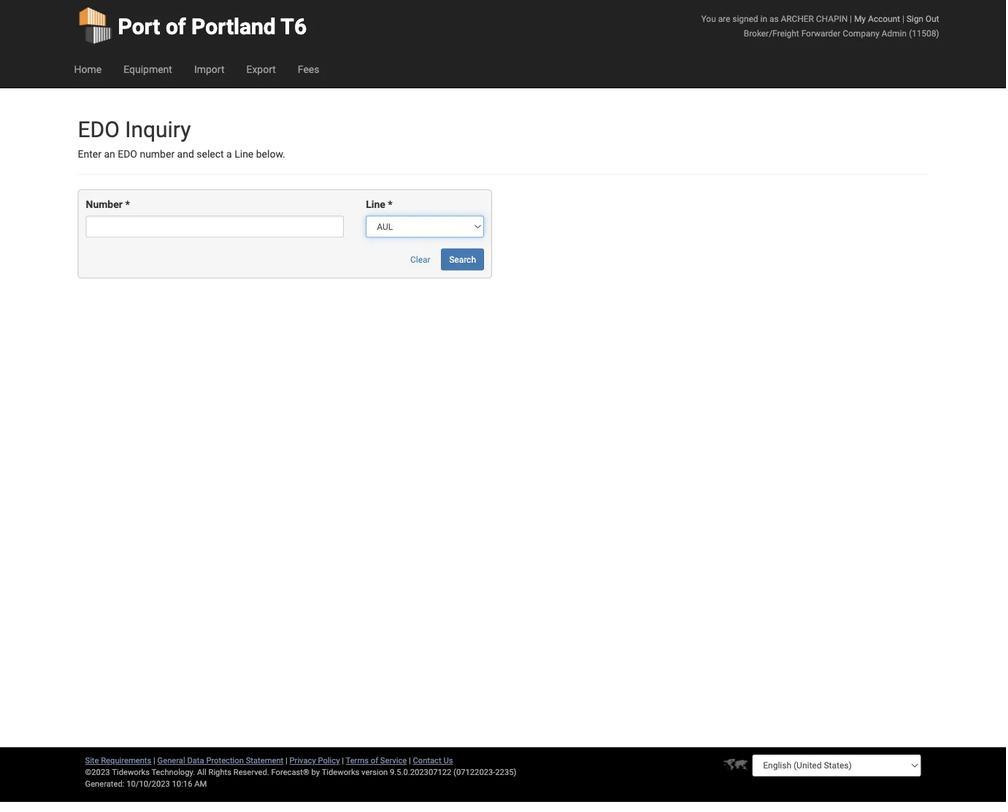 Task type: vqa. For each thing, say whether or not it's contained in the screenshot.
Thanksgiving
no



Task type: describe. For each thing, give the bounding box(es) containing it.
my
[[855, 14, 866, 24]]

generated:
[[85, 780, 125, 789]]

import button
[[183, 51, 236, 88]]

import
[[194, 63, 225, 75]]

©2023 tideworks
[[85, 768, 150, 778]]

signed
[[733, 14, 759, 24]]

port
[[118, 14, 160, 39]]

contact us link
[[413, 757, 453, 766]]

archer
[[781, 14, 815, 24]]

below.
[[256, 148, 285, 160]]

statement
[[246, 757, 284, 766]]

my account link
[[855, 14, 901, 24]]

| up the forecast®
[[286, 757, 288, 766]]

0 vertical spatial edo
[[78, 117, 120, 142]]

| up 9.5.0.202307122
[[409, 757, 411, 766]]

number
[[86, 199, 123, 211]]

| left general
[[153, 757, 155, 766]]

forecast®
[[271, 768, 310, 778]]

(07122023-
[[454, 768, 496, 778]]

privacy policy link
[[290, 757, 340, 766]]

edo inquiry enter an edo number and select a line below.
[[78, 117, 285, 160]]

clear
[[411, 255, 431, 265]]

2235)
[[496, 768, 517, 778]]

out
[[926, 14, 940, 24]]

clear button
[[403, 249, 439, 271]]

broker/freight
[[744, 28, 800, 38]]

10:16
[[172, 780, 192, 789]]

in
[[761, 14, 768, 24]]

line inside edo inquiry enter an edo number and select a line below.
[[235, 148, 254, 160]]

number *
[[86, 199, 130, 211]]

rights
[[209, 768, 232, 778]]

data
[[187, 757, 204, 766]]

account
[[869, 14, 901, 24]]

contact
[[413, 757, 442, 766]]

us
[[444, 757, 453, 766]]

reserved.
[[234, 768, 269, 778]]

site requirements | general data protection statement | privacy policy | terms of service | contact us ©2023 tideworks technology. all rights reserved. forecast® by tideworks version 9.5.0.202307122 (07122023-2235) generated: 10/10/2023 10:16 am
[[85, 757, 517, 789]]

chapin
[[817, 14, 848, 24]]

home button
[[63, 51, 113, 88]]

search button
[[441, 249, 484, 271]]

sign
[[907, 14, 924, 24]]

select
[[197, 148, 224, 160]]

9.5.0.202307122
[[390, 768, 452, 778]]

port of portland t6 link
[[78, 0, 307, 51]]

are
[[719, 14, 731, 24]]

site requirements link
[[85, 757, 151, 766]]

service
[[380, 757, 407, 766]]



Task type: locate. For each thing, give the bounding box(es) containing it.
protection
[[206, 757, 244, 766]]

sign out link
[[907, 14, 940, 24]]

technology.
[[152, 768, 195, 778]]

2 * from the left
[[388, 199, 393, 211]]

fees
[[298, 63, 320, 75]]

line
[[235, 148, 254, 160], [366, 199, 386, 211]]

equipment button
[[113, 51, 183, 88]]

10/10/2023
[[127, 780, 170, 789]]

privacy
[[290, 757, 316, 766]]

am
[[194, 780, 207, 789]]

0 horizontal spatial line
[[235, 148, 254, 160]]

of right port
[[166, 14, 186, 39]]

port of portland t6
[[118, 14, 307, 39]]

company
[[843, 28, 880, 38]]

you
[[702, 14, 716, 24]]

terms
[[346, 757, 369, 766]]

home
[[74, 63, 102, 75]]

| left sign at the top right of page
[[903, 14, 905, 24]]

|
[[850, 14, 853, 24], [903, 14, 905, 24], [153, 757, 155, 766], [286, 757, 288, 766], [342, 757, 344, 766], [409, 757, 411, 766]]

tideworks
[[322, 768, 360, 778]]

site
[[85, 757, 99, 766]]

of inside port of portland t6 link
[[166, 14, 186, 39]]

Number * text field
[[86, 216, 344, 238]]

1 horizontal spatial of
[[371, 757, 378, 766]]

forwarder
[[802, 28, 841, 38]]

by
[[312, 768, 320, 778]]

of
[[166, 14, 186, 39], [371, 757, 378, 766]]

and
[[177, 148, 194, 160]]

requirements
[[101, 757, 151, 766]]

* for number *
[[125, 199, 130, 211]]

portland
[[191, 14, 276, 39]]

1 vertical spatial edo
[[118, 148, 137, 160]]

export button
[[236, 51, 287, 88]]

equipment
[[124, 63, 172, 75]]

0 vertical spatial of
[[166, 14, 186, 39]]

| up tideworks on the bottom left
[[342, 757, 344, 766]]

*
[[125, 199, 130, 211], [388, 199, 393, 211]]

policy
[[318, 757, 340, 766]]

1 vertical spatial line
[[366, 199, 386, 211]]

general data protection statement link
[[158, 757, 284, 766]]

t6
[[281, 14, 307, 39]]

an
[[104, 148, 115, 160]]

0 vertical spatial line
[[235, 148, 254, 160]]

1 horizontal spatial *
[[388, 199, 393, 211]]

(11508)
[[910, 28, 940, 38]]

0 horizontal spatial of
[[166, 14, 186, 39]]

all
[[197, 768, 207, 778]]

search
[[449, 255, 476, 265]]

0 horizontal spatial *
[[125, 199, 130, 211]]

1 vertical spatial of
[[371, 757, 378, 766]]

terms of service link
[[346, 757, 407, 766]]

fees button
[[287, 51, 331, 88]]

of inside site requirements | general data protection statement | privacy policy | terms of service | contact us ©2023 tideworks technology. all rights reserved. forecast® by tideworks version 9.5.0.202307122 (07122023-2235) generated: 10/10/2023 10:16 am
[[371, 757, 378, 766]]

1 * from the left
[[125, 199, 130, 211]]

admin
[[882, 28, 907, 38]]

edo right an
[[118, 148, 137, 160]]

version
[[362, 768, 388, 778]]

1 horizontal spatial line
[[366, 199, 386, 211]]

a
[[227, 148, 232, 160]]

general
[[158, 757, 185, 766]]

| left the my
[[850, 14, 853, 24]]

edo up enter
[[78, 117, 120, 142]]

as
[[770, 14, 779, 24]]

of up version
[[371, 757, 378, 766]]

number
[[140, 148, 175, 160]]

line *
[[366, 199, 393, 211]]

edo
[[78, 117, 120, 142], [118, 148, 137, 160]]

inquiry
[[125, 117, 191, 142]]

export
[[247, 63, 276, 75]]

enter
[[78, 148, 101, 160]]

* for line *
[[388, 199, 393, 211]]

you are signed in as archer chapin | my account | sign out broker/freight forwarder company admin (11508)
[[702, 14, 940, 38]]



